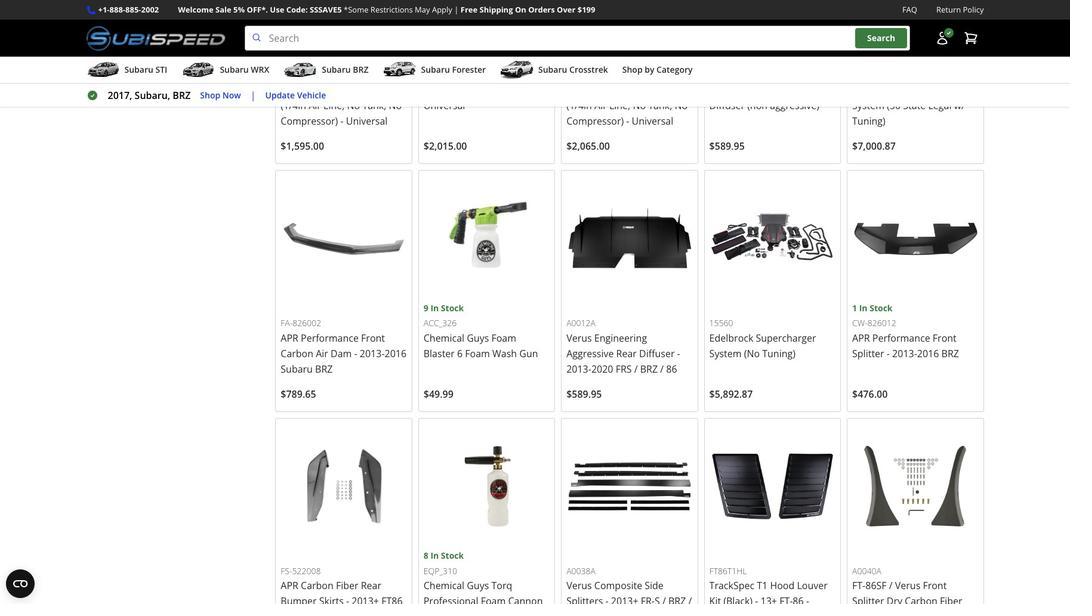 Task type: locate. For each thing, give the bounding box(es) containing it.
subaru up vehicle
[[322, 64, 351, 75]]

category
[[657, 64, 693, 75]]

subaru,
[[135, 89, 170, 102]]

performance inside 8 in stock 27787 air lift performance 3p kit - universal
[[455, 84, 513, 97]]

0 horizontal spatial shop
[[200, 89, 220, 101]]

3p inside 50 in stock 27680 air lift performance 3p (1/4in air line, no tank, no compressor) - universal
[[372, 84, 384, 97]]

a subaru sti thumbnail image image
[[86, 61, 120, 79]]

foam up wash
[[492, 332, 516, 345]]

crosstrek
[[570, 64, 608, 75]]

13
[[567, 55, 576, 66]]

subaru for subaru wrx
[[220, 64, 249, 75]]

compressor) up $2,065.00
[[567, 115, 624, 128]]

1 vertical spatial shop
[[200, 89, 220, 101]]

welcome sale 5% off*. use code: sssave5
[[178, 4, 342, 15]]

(1/4in inside 50 in stock 27680 air lift performance 3p (1/4in air line, no tank, no compressor) - universal
[[281, 99, 306, 112]]

apr down fa-
[[281, 332, 298, 345]]

apr
[[281, 332, 298, 345], [853, 332, 870, 345], [281, 580, 298, 593]]

0 horizontal spatial tank,
[[363, 99, 387, 112]]

code:
[[286, 4, 308, 15]]

line, down shop by category dropdown button
[[610, 99, 631, 112]]

guys inside 9 in stock acc_326 chemical guys foam blaster 6 foam wash gun
[[467, 332, 489, 345]]

0 horizontal spatial tuning)
[[763, 347, 796, 361]]

in for air lift performance 3h (1/4in air line, no tank, no compressor) - universal
[[578, 55, 587, 66]]

stock inside 50 in stock 27680 air lift performance 3p (1/4in air line, no tank, no compressor) - universal
[[303, 55, 326, 66]]

in inside 8 in stock 27787 air lift performance 3p kit - universal
[[431, 55, 439, 66]]

0 vertical spatial system
[[853, 99, 885, 112]]

edelbrock up '(50'
[[853, 84, 897, 97]]

system left '(50'
[[853, 99, 885, 112]]

2 line, from the left
[[610, 99, 631, 112]]

1 8 from the top
[[424, 55, 429, 66]]

0 vertical spatial guys
[[467, 332, 489, 345]]

edelbrock supercharger system (no tuning) image
[[710, 176, 836, 302]]

rear right fiber on the bottom left
[[361, 580, 382, 593]]

3p inside 8 in stock 27787 air lift performance 3p kit - universal
[[515, 84, 527, 97]]

1 compressor) from the left
[[281, 115, 338, 128]]

stock up 27680
[[303, 55, 326, 66]]

guys inside 8 in stock eqp_310 chemical guys torq professional foam canno
[[467, 580, 489, 593]]

splitters
[[567, 595, 603, 605]]

3p down 'a subaru crosstrek thumbnail image' on the top of page
[[515, 84, 527, 97]]

rear inside ft-86 speedfactory rear diffuser (non aggressive)
[[799, 84, 820, 97]]

1 horizontal spatial (1/4in
[[567, 99, 592, 112]]

performance down 826012
[[873, 332, 931, 345]]

splitter inside the 1 in stock cw-826012 apr performance front splitter - 2013-2016 brz
[[853, 347, 885, 361]]

universal for air lift performance 3h (1/4in air line, no tank, no compressor) - universal
[[632, 115, 674, 128]]

in up eqp_310
[[431, 551, 439, 562]]

fr-
[[641, 595, 655, 605]]

dam
[[331, 347, 352, 361]]

system inside 15560 edelbrock supercharger system (no tuning)
[[710, 347, 742, 361]]

1 2013+ from the left
[[352, 595, 379, 605]]

0 horizontal spatial $589.95
[[567, 388, 602, 401]]

0 horizontal spatial 2013-
[[360, 347, 385, 361]]

86 left speedfactory
[[723, 84, 734, 97]]

2 vertical spatial rear
[[361, 580, 382, 593]]

diffuser left (non
[[710, 99, 745, 112]]

stock inside 8 in stock 27787 air lift performance 3p kit - universal
[[441, 55, 464, 66]]

1 horizontal spatial 86
[[723, 84, 734, 97]]

2 compressor) from the left
[[567, 115, 624, 128]]

universal down subaru brz
[[346, 115, 388, 128]]

return
[[937, 4, 961, 15]]

1 line, from the left
[[324, 99, 345, 112]]

universal inside the 13 in stock 27690 air lift performance 3h (1/4in air line, no tank, no compressor) - universal
[[632, 115, 674, 128]]

in for air lift performance 3p (1/4in air line, no tank, no compressor) - universal
[[293, 55, 301, 66]]

splitter
[[853, 347, 885, 361], [853, 595, 885, 605]]

86 inside ft-86 speedfactory rear diffuser (non aggressive)
[[723, 84, 734, 97]]

2013+
[[352, 595, 379, 605], [611, 595, 639, 605]]

chemical inside 8 in stock eqp_310 chemical guys torq professional foam canno
[[424, 580, 465, 593]]

search button
[[856, 28, 908, 48]]

frs
[[616, 363, 632, 376]]

2 guys from the top
[[467, 580, 489, 593]]

lift down 27787
[[439, 84, 453, 97]]

2 splitter from the top
[[853, 595, 885, 605]]

0 horizontal spatial diffuser
[[639, 347, 675, 361]]

2 horizontal spatial ft-
[[853, 580, 866, 593]]

compressor) inside 50 in stock 27680 air lift performance 3p (1/4in air line, no tank, no compressor) - universal
[[281, 115, 338, 128]]

1 horizontal spatial line,
[[610, 99, 631, 112]]

0 vertical spatial supercharger
[[899, 84, 959, 97]]

0 horizontal spatial kit
[[529, 84, 541, 97]]

chemical
[[424, 332, 465, 345], [424, 580, 465, 593]]

1 vertical spatial kit
[[710, 595, 721, 605]]

13 in stock 27690 air lift performance 3h (1/4in air line, no tank, no compressor) - universal
[[567, 55, 688, 128]]

2 2013+ from the left
[[611, 595, 639, 605]]

1 vertical spatial guys
[[467, 580, 489, 593]]

fs-522008 apr carbon fiber rear bumper skirts - 2013+ ft86
[[281, 566, 403, 605]]

air left dam
[[316, 347, 328, 361]]

3 lift from the left
[[582, 84, 596, 97]]

1 horizontal spatial diffuser
[[710, 99, 745, 112]]

chemical up 'professional'
[[424, 580, 465, 593]]

2013- inside a0012a verus engineering aggressive rear diffuser - 2013-2020 frs / brz / 86
[[567, 363, 592, 376]]

8 for air lift performance 3p kit - universal
[[424, 55, 429, 66]]

tank, for 3h
[[648, 99, 672, 112]]

2 horizontal spatial lift
[[582, 84, 596, 97]]

1 chemical from the top
[[424, 332, 465, 345]]

2 2016 from the left
[[918, 347, 939, 361]]

foam right 6
[[465, 347, 490, 361]]

carbon right the dry
[[905, 595, 938, 605]]

ft- inside a0040a ft-86sf / verus front splitter dry carbon fibe
[[853, 580, 866, 593]]

in inside 9 in stock acc_326 chemical guys foam blaster 6 foam wash gun
[[431, 303, 439, 314]]

1 lift from the left
[[296, 84, 310, 97]]

carbon
[[281, 347, 313, 361], [301, 580, 334, 593], [905, 595, 938, 605]]

a subaru brz thumbnail image image
[[284, 61, 317, 79]]

carbon inside a0040a ft-86sf / verus front splitter dry carbon fibe
[[905, 595, 938, 605]]

0 horizontal spatial ft-
[[710, 84, 723, 97]]

1 horizontal spatial shop
[[623, 64, 643, 75]]

0 horizontal spatial 2016
[[385, 347, 407, 361]]

(1/4in for air lift performance 3h (1/4in air line, no tank, no compressor) - universal
[[567, 99, 592, 112]]

1 horizontal spatial compressor)
[[567, 115, 624, 128]]

off*.
[[247, 4, 268, 15]]

1 horizontal spatial $589.95
[[710, 140, 745, 153]]

stock up 826012
[[870, 303, 893, 314]]

2 3p from the left
[[515, 84, 527, 97]]

state
[[903, 99, 926, 112]]

0 vertical spatial $589.95
[[710, 140, 745, 153]]

1 horizontal spatial ft-
[[780, 595, 793, 605]]

0 vertical spatial splitter
[[853, 347, 885, 361]]

subaru inside dropdown button
[[539, 64, 567, 75]]

verus for verus composite side splitters - 2013+ fr-s / brz 
[[567, 580, 592, 593]]

subaru crosstrek
[[539, 64, 608, 75]]

in up 27787
[[431, 55, 439, 66]]

compressor) for $2,065.00
[[567, 115, 624, 128]]

blaster
[[424, 347, 455, 361]]

apr inside fa-826002 apr performance front carbon air dam - 2013-2016 subaru brz
[[281, 332, 298, 345]]

1 horizontal spatial 2013+
[[611, 595, 639, 605]]

s
[[655, 595, 660, 605]]

4 no from the left
[[675, 99, 688, 112]]

1 vertical spatial $589.95
[[567, 388, 602, 401]]

in inside the 13 in stock 27690 air lift performance 3h (1/4in air line, no tank, no compressor) - universal
[[578, 55, 587, 66]]

performance inside 50 in stock 27680 air lift performance 3p (1/4in air line, no tank, no compressor) - universal
[[312, 84, 370, 97]]

supercharger up legal
[[899, 84, 959, 97]]

a0040a ft-86sf / verus front splitter dry carbon fibe
[[853, 566, 963, 605]]

diffuser down engineering
[[639, 347, 675, 361]]

0 vertical spatial 8
[[424, 55, 429, 66]]

2 vertical spatial ft-
[[780, 595, 793, 605]]

0 horizontal spatial supercharger
[[756, 332, 816, 345]]

1 2016 from the left
[[385, 347, 407, 361]]

0 vertical spatial 86
[[723, 84, 734, 97]]

1 vertical spatial carbon
[[301, 580, 334, 593]]

2 chemical from the top
[[424, 580, 465, 593]]

ft-86sf / verus front splitter dry carbon fiber endplates - 2013+ fr-s / brz / 86 image
[[853, 424, 979, 550]]

verus up splitters
[[567, 580, 592, 593]]

no
[[347, 99, 360, 112], [389, 99, 402, 112], [633, 99, 646, 112], [675, 99, 688, 112]]

verus up the dry
[[895, 580, 921, 593]]

stock up the 'acc_326' at the bottom left of page
[[441, 303, 464, 314]]

stock for air lift performance 3h (1/4in air line, no tank, no compressor) - universal
[[589, 55, 612, 66]]

1 splitter from the top
[[853, 347, 885, 361]]

air down crosstrek
[[595, 99, 607, 112]]

0 horizontal spatial 3p
[[372, 84, 384, 97]]

2013- down 826012
[[893, 347, 918, 361]]

1 vertical spatial chemical
[[424, 580, 465, 593]]

| right now
[[251, 89, 256, 102]]

1 horizontal spatial 2013-
[[567, 363, 592, 376]]

performance up dam
[[301, 332, 359, 345]]

performance inside fa-826002 apr performance front carbon air dam - 2013-2016 subaru brz
[[301, 332, 359, 345]]

1 guys from the top
[[467, 332, 489, 345]]

$589.95 for verus engineering aggressive rear diffuser - 2013-2020 frs / brz / 86
[[567, 388, 602, 401]]

2013- right dam
[[360, 347, 385, 361]]

1 3p from the left
[[372, 84, 384, 97]]

kit down 'a subaru crosstrek thumbnail image' on the top of page
[[529, 84, 541, 97]]

edelbrock inside 15560 edelbrock supercharger system (no tuning)
[[710, 332, 754, 345]]

kit inside the ft86t1hl trackspec t1 hood louver kit (black) - 13+ ft-86
[[710, 595, 721, 605]]

air
[[281, 84, 293, 97], [424, 84, 436, 97], [567, 84, 579, 97], [309, 99, 321, 112], [595, 99, 607, 112], [316, 347, 328, 361]]

guys
[[467, 332, 489, 345], [467, 580, 489, 593]]

in for chemical guys torq professional foam canno
[[431, 551, 439, 562]]

0 horizontal spatial compressor)
[[281, 115, 338, 128]]

in inside 50 in stock 27680 air lift performance 3p (1/4in air line, no tank, no compressor) - universal
[[293, 55, 301, 66]]

1 vertical spatial edelbrock
[[710, 332, 754, 345]]

1 horizontal spatial tuning)
[[853, 115, 886, 128]]

1 vertical spatial system
[[710, 347, 742, 361]]

composite
[[595, 580, 642, 593]]

stock up eqp_310
[[441, 551, 464, 562]]

kit down trackspec
[[710, 595, 721, 605]]

a subaru forester thumbnail image image
[[383, 61, 416, 79]]

subaru for subaru forester
[[421, 64, 450, 75]]

kit
[[529, 84, 541, 97], [710, 595, 721, 605]]

brz inside fa-826002 apr performance front carbon air dam - 2013-2016 subaru brz
[[315, 363, 333, 376]]

1 horizontal spatial 3p
[[515, 84, 527, 97]]

ft-86 speedfactory rear diffuser (non aggressive)
[[710, 84, 820, 112]]

update vehicle
[[265, 89, 326, 101]]

subaru crosstrek button
[[500, 59, 608, 83]]

tank, inside the 13 in stock 27690 air lift performance 3h (1/4in air line, no tank, no compressor) - universal
[[648, 99, 672, 112]]

2 tank, from the left
[[648, 99, 672, 112]]

2 horizontal spatial 86
[[793, 595, 804, 605]]

8 up 27787
[[424, 55, 429, 66]]

front
[[361, 332, 385, 345], [933, 332, 957, 345], [923, 580, 947, 593]]

rear up the frs
[[616, 347, 637, 361]]

8 inside 8 in stock 27787 air lift performance 3p kit - universal
[[424, 55, 429, 66]]

0 horizontal spatial rear
[[361, 580, 382, 593]]

0 horizontal spatial 86
[[666, 363, 677, 376]]

air down 27690
[[567, 84, 579, 97]]

ft86
[[382, 595, 403, 605]]

performance inside the 13 in stock 27690 air lift performance 3h (1/4in air line, no tank, no compressor) - universal
[[598, 84, 656, 97]]

stock inside 8 in stock eqp_310 chemical guys torq professional foam canno
[[441, 551, 464, 562]]

w/
[[954, 99, 965, 112]]

/
[[634, 363, 638, 376], [660, 363, 664, 376], [889, 580, 893, 593], [663, 595, 666, 605]]

splitter down cw-
[[853, 347, 885, 361]]

stock inside the 1 in stock cw-826012 apr performance front splitter - 2013-2016 brz
[[870, 303, 893, 314]]

lift inside 50 in stock 27680 air lift performance 3p (1/4in air line, no tank, no compressor) - universal
[[296, 84, 310, 97]]

in right 50
[[293, 55, 301, 66]]

1 horizontal spatial universal
[[424, 99, 465, 112]]

1 vertical spatial ft-
[[853, 580, 866, 593]]

brz inside dropdown button
[[353, 64, 369, 75]]

a0038a
[[567, 566, 596, 577]]

air inside fa-826002 apr performance front carbon air dam - 2013-2016 subaru brz
[[316, 347, 328, 361]]

brz inside a0038a verus composite side splitters - 2013+ fr-s / brz
[[669, 595, 686, 605]]

86 inside a0012a verus engineering aggressive rear diffuser - 2013-2020 frs / brz / 86
[[666, 363, 677, 376]]

shop left now
[[200, 89, 220, 101]]

now
[[223, 89, 241, 101]]

front inside fa-826002 apr performance front carbon air dam - 2013-2016 subaru brz
[[361, 332, 385, 345]]

line, for $2,065.00
[[610, 99, 631, 112]]

(1/4in down 27690
[[567, 99, 592, 112]]

verus down a0012a
[[567, 332, 592, 345]]

ft- left speedfactory
[[710, 84, 723, 97]]

0 horizontal spatial system
[[710, 347, 742, 361]]

performance for $476.00
[[873, 332, 931, 345]]

shop now
[[200, 89, 241, 101]]

shop now link
[[200, 89, 241, 102]]

2 vertical spatial carbon
[[905, 595, 938, 605]]

splitter down 86sf
[[853, 595, 885, 605]]

1 vertical spatial tuning)
[[763, 347, 796, 361]]

8 for chemical guys torq professional foam canno
[[424, 551, 429, 562]]

air down 27787
[[424, 84, 436, 97]]

foam down torq
[[481, 595, 506, 605]]

lift for air lift performance 3h (1/4in air line, no tank, no compressor) - universal
[[582, 84, 596, 97]]

subaru inside fa-826002 apr performance front carbon air dam - 2013-2016 subaru brz
[[281, 363, 313, 376]]

aggressive
[[567, 347, 614, 361]]

subaru left crosstrek
[[539, 64, 567, 75]]

shop
[[623, 64, 643, 75], [200, 89, 220, 101]]

update vehicle button
[[265, 89, 326, 102]]

shop by category
[[623, 64, 693, 75]]

lift inside the 13 in stock 27690 air lift performance 3h (1/4in air line, no tank, no compressor) - universal
[[582, 84, 596, 97]]

verus inside a0012a verus engineering aggressive rear diffuser - 2013-2020 frs / brz / 86
[[567, 332, 592, 345]]

edelbrock down 15560
[[710, 332, 754, 345]]

performance down by
[[598, 84, 656, 97]]

0 vertical spatial rear
[[799, 84, 820, 97]]

0 vertical spatial diffuser
[[710, 99, 745, 112]]

no down category
[[675, 99, 688, 112]]

1 horizontal spatial rear
[[616, 347, 637, 361]]

in right 9
[[431, 303, 439, 314]]

2013+ down fiber on the bottom left
[[352, 595, 379, 605]]

2013- down aggressive
[[567, 363, 592, 376]]

supercharger up '(no' in the right of the page
[[756, 332, 816, 345]]

in right 13
[[578, 55, 587, 66]]

performance
[[312, 84, 370, 97], [455, 84, 513, 97], [598, 84, 656, 97], [301, 332, 359, 345], [873, 332, 931, 345]]

0 vertical spatial ft-
[[710, 84, 723, 97]]

8 up eqp_310
[[424, 551, 429, 562]]

subaru forester button
[[383, 59, 486, 83]]

0 vertical spatial shop
[[623, 64, 643, 75]]

air lift performance 3p kit - universal image
[[424, 0, 550, 54]]

| left free
[[454, 4, 459, 15]]

2 horizontal spatial 2013-
[[893, 347, 918, 361]]

rear
[[799, 84, 820, 97], [616, 347, 637, 361], [361, 580, 382, 593]]

apr inside fs-522008 apr carbon fiber rear bumper skirts - 2013+ ft86
[[281, 580, 298, 593]]

shop inside dropdown button
[[623, 64, 643, 75]]

chemical down the 'acc_326' at the bottom left of page
[[424, 332, 465, 345]]

1 vertical spatial 8
[[424, 551, 429, 562]]

tank, inside 50 in stock 27680 air lift performance 3p (1/4in air line, no tank, no compressor) - universal
[[363, 99, 387, 112]]

1 horizontal spatial system
[[853, 99, 885, 112]]

2013+ down the composite
[[611, 595, 639, 605]]

stock up 27690
[[589, 55, 612, 66]]

tank,
[[363, 99, 387, 112], [648, 99, 672, 112]]

lift
[[296, 84, 310, 97], [439, 84, 453, 97], [582, 84, 596, 97]]

2 horizontal spatial universal
[[632, 115, 674, 128]]

compressor) up $1,595.00
[[281, 115, 338, 128]]

no down subaru brz
[[347, 99, 360, 112]]

0 horizontal spatial |
[[251, 89, 256, 102]]

universal down 27787
[[424, 99, 465, 112]]

universal down 3h
[[632, 115, 674, 128]]

2 8 from the top
[[424, 551, 429, 562]]

air lift performance 3p (1/4in air line, no tank, no compressor) - universal image
[[281, 0, 407, 54]]

3p down a subaru forester thumbnail image
[[372, 84, 384, 97]]

in inside 8 in stock eqp_310 chemical guys torq professional foam canno
[[431, 551, 439, 562]]

subaru up now
[[220, 64, 249, 75]]

air down 27680
[[281, 84, 293, 97]]

0 vertical spatial chemical
[[424, 332, 465, 345]]

stock up 27787
[[441, 55, 464, 66]]

lift inside 8 in stock 27787 air lift performance 3p kit - universal
[[439, 84, 453, 97]]

fa-826002 apr performance front carbon air dam - 2013-2016 subaru brz
[[281, 318, 407, 376]]

$589.95 for ft-86 speedfactory rear diffuser (non aggressive)
[[710, 140, 745, 153]]

supercharger
[[899, 84, 959, 97], [756, 332, 816, 345]]

shop left by
[[623, 64, 643, 75]]

1 no from the left
[[347, 99, 360, 112]]

system inside edelbrock supercharger system (50 state legal w/ tuning)
[[853, 99, 885, 112]]

ft- down a0040a
[[853, 580, 866, 593]]

*some restrictions may apply | free shipping on orders over $199
[[344, 4, 596, 15]]

front inside a0040a ft-86sf / verus front splitter dry carbon fibe
[[923, 580, 947, 593]]

cw-
[[853, 318, 868, 329]]

faq link
[[903, 4, 918, 16]]

tuning) up "$7,000.87"
[[853, 115, 886, 128]]

universal
[[424, 99, 465, 112], [346, 115, 388, 128], [632, 115, 674, 128]]

3p
[[372, 84, 384, 97], [515, 84, 527, 97]]

lift down 27680
[[296, 84, 310, 97]]

performance down subaru brz
[[312, 84, 370, 97]]

in right 1 at the bottom of the page
[[860, 303, 868, 314]]

0 horizontal spatial (1/4in
[[281, 99, 306, 112]]

0 vertical spatial edelbrock
[[853, 84, 897, 97]]

universal inside 50 in stock 27680 air lift performance 3p (1/4in air line, no tank, no compressor) - universal
[[346, 115, 388, 128]]

(1/4in down 27680
[[281, 99, 306, 112]]

0 vertical spatial tuning)
[[853, 115, 886, 128]]

1 horizontal spatial |
[[454, 4, 459, 15]]

1 horizontal spatial edelbrock
[[853, 84, 897, 97]]

no down a subaru forester thumbnail image
[[389, 99, 402, 112]]

0 horizontal spatial 2013+
[[352, 595, 379, 605]]

2 lift from the left
[[439, 84, 453, 97]]

1 vertical spatial supercharger
[[756, 332, 816, 345]]

carbon down 522008 on the left of page
[[301, 580, 334, 593]]

apr down cw-
[[853, 332, 870, 345]]

tuning) right '(no' in the right of the page
[[763, 347, 796, 361]]

apr performance front carbon air dam - 2013-2016 subaru brz image
[[281, 176, 407, 302]]

stock inside 9 in stock acc_326 chemical guys foam blaster 6 foam wash gun
[[441, 303, 464, 314]]

ft-86 speedfactory rear diffuser (non aggressive) image
[[710, 0, 836, 54]]

diffuser inside a0012a verus engineering aggressive rear diffuser - 2013-2020 frs / brz / 86
[[639, 347, 675, 361]]

apr performance front splitter - 2013-2016 brz image
[[853, 176, 979, 302]]

subaru for subaru crosstrek
[[539, 64, 567, 75]]

1 vertical spatial rear
[[616, 347, 637, 361]]

*some
[[344, 4, 369, 15]]

rear up aggressive)
[[799, 84, 820, 97]]

carbon inside fs-522008 apr carbon fiber rear bumper skirts - 2013+ ft86
[[301, 580, 334, 593]]

subaru sti button
[[86, 59, 167, 83]]

line, inside the 13 in stock 27690 air lift performance 3h (1/4in air line, no tank, no compressor) - universal
[[610, 99, 631, 112]]

a0012a
[[567, 318, 596, 329]]

(1/4in inside the 13 in stock 27690 air lift performance 3h (1/4in air line, no tank, no compressor) - universal
[[567, 99, 592, 112]]

1 tank, from the left
[[363, 99, 387, 112]]

1 horizontal spatial 2016
[[918, 347, 939, 361]]

trackspec
[[710, 580, 755, 593]]

apr for apr carbon fiber rear bumper skirts - 2013+ ft86
[[281, 580, 298, 593]]

shipping
[[480, 4, 513, 15]]

0 vertical spatial carbon
[[281, 347, 313, 361]]

86 right the frs
[[666, 363, 677, 376]]

2 horizontal spatial rear
[[799, 84, 820, 97]]

in inside the 1 in stock cw-826012 apr performance front splitter - 2013-2016 brz
[[860, 303, 868, 314]]

tank, down 3h
[[648, 99, 672, 112]]

1 vertical spatial 86
[[666, 363, 677, 376]]

|
[[454, 4, 459, 15], [251, 89, 256, 102]]

86
[[723, 84, 734, 97], [666, 363, 677, 376], [793, 595, 804, 605]]

tank, down a subaru forester thumbnail image
[[363, 99, 387, 112]]

performance down forester
[[455, 84, 513, 97]]

louver
[[797, 580, 828, 593]]

subaru up $789.65
[[281, 363, 313, 376]]

0 vertical spatial kit
[[529, 84, 541, 97]]

orders
[[528, 4, 555, 15]]

a subaru crosstrek thumbnail image image
[[500, 61, 534, 79]]

ft- down hood
[[780, 595, 793, 605]]

0 horizontal spatial universal
[[346, 115, 388, 128]]

fa-
[[281, 318, 293, 329]]

86 down louver
[[793, 595, 804, 605]]

2 vertical spatial foam
[[481, 595, 506, 605]]

- inside 8 in stock 27787 air lift performance 3p kit - universal
[[543, 84, 546, 97]]

shop for shop by category
[[623, 64, 643, 75]]

search
[[868, 32, 896, 44]]

1 vertical spatial diffuser
[[639, 347, 675, 361]]

stock inside the 13 in stock 27690 air lift performance 3h (1/4in air line, no tank, no compressor) - universal
[[589, 55, 612, 66]]

2 vertical spatial 86
[[793, 595, 804, 605]]

subaru left forester
[[421, 64, 450, 75]]

verus for verus engineering aggressive rear diffuser - 2013-2020 frs / brz / 86
[[567, 332, 592, 345]]

0 horizontal spatial edelbrock
[[710, 332, 754, 345]]

verus engineering aggressive rear diffuser - 2013-2020 frs / brz / 86 image
[[567, 176, 693, 302]]

apr down "fs-"
[[281, 580, 298, 593]]

eqp_310
[[424, 566, 457, 577]]

lift down 27690
[[582, 84, 596, 97]]

system left '(no' in the right of the page
[[710, 347, 742, 361]]

verus
[[567, 332, 592, 345], [567, 580, 592, 593], [895, 580, 921, 593]]

1 horizontal spatial supercharger
[[899, 84, 959, 97]]

foam
[[492, 332, 516, 345], [465, 347, 490, 361], [481, 595, 506, 605]]

0 horizontal spatial lift
[[296, 84, 310, 97]]

chemical inside 9 in stock acc_326 chemical guys foam blaster 6 foam wash gun
[[424, 332, 465, 345]]

8
[[424, 55, 429, 66], [424, 551, 429, 562]]

no down by
[[633, 99, 646, 112]]

1 (1/4in from the left
[[281, 99, 306, 112]]

compressor) inside the 13 in stock 27690 air lift performance 3h (1/4in air line, no tank, no compressor) - universal
[[567, 115, 624, 128]]

tuning) inside edelbrock supercharger system (50 state legal w/ tuning)
[[853, 115, 886, 128]]

1 horizontal spatial lift
[[439, 84, 453, 97]]

2 (1/4in from the left
[[567, 99, 592, 112]]

line, down subaru brz dropdown button
[[324, 99, 345, 112]]

gun
[[520, 347, 538, 361]]

subaru left sti
[[124, 64, 153, 75]]

free
[[461, 4, 478, 15]]

1 horizontal spatial kit
[[710, 595, 721, 605]]

-
[[543, 84, 546, 97], [341, 115, 344, 128], [626, 115, 630, 128], [354, 347, 357, 361], [677, 347, 680, 361], [887, 347, 890, 361], [346, 595, 349, 605], [606, 595, 609, 605], [755, 595, 758, 605]]

supercharger inside 15560 edelbrock supercharger system (no tuning)
[[756, 332, 816, 345]]

3 no from the left
[[633, 99, 646, 112]]

1 vertical spatial splitter
[[853, 595, 885, 605]]

0 horizontal spatial line,
[[324, 99, 345, 112]]

carbon down 826002
[[281, 347, 313, 361]]

verus inside a0038a verus composite side splitters - 2013+ fr-s / brz
[[567, 580, 592, 593]]

tuning) inside 15560 edelbrock supercharger system (no tuning)
[[763, 347, 796, 361]]

brz inside the 1 in stock cw-826012 apr performance front splitter - 2013-2016 brz
[[942, 347, 959, 361]]

1 horizontal spatial tank,
[[648, 99, 672, 112]]

line, inside 50 in stock 27680 air lift performance 3p (1/4in air line, no tank, no compressor) - universal
[[324, 99, 345, 112]]



Task type: describe. For each thing, give the bounding box(es) containing it.
shop by category button
[[623, 59, 693, 83]]

subaru brz button
[[284, 59, 369, 83]]

button image
[[935, 31, 950, 45]]

rear inside a0012a verus engineering aggressive rear diffuser - 2013-2020 frs / brz / 86
[[616, 347, 637, 361]]

subispeed logo image
[[86, 26, 225, 51]]

torq
[[492, 580, 512, 593]]

lift for air lift performance 3p (1/4in air line, no tank, no compressor) - universal
[[296, 84, 310, 97]]

verus inside a0040a ft-86sf / verus front splitter dry carbon fibe
[[895, 580, 921, 593]]

3p for air lift performance 3p (1/4in air line, no tank, no compressor) - universal
[[372, 84, 384, 97]]

subaru for subaru sti
[[124, 64, 153, 75]]

restrictions
[[371, 4, 413, 15]]

side
[[645, 580, 664, 593]]

performance for $1,595.00
[[312, 84, 370, 97]]

acc_326
[[424, 318, 457, 329]]

888-
[[110, 4, 125, 15]]

professional
[[424, 595, 479, 605]]

$5,892.87
[[710, 388, 753, 401]]

brz inside a0012a verus engineering aggressive rear diffuser - 2013-2020 frs / brz / 86
[[640, 363, 658, 376]]

performance for $2,015.00
[[455, 84, 513, 97]]

15560 edelbrock supercharger system (no tuning)
[[710, 318, 816, 361]]

apr for apr performance front carbon air dam - 2013-2016 subaru brz
[[281, 332, 298, 345]]

ft- inside the ft86t1hl trackspec t1 hood louver kit (black) - 13+ ft-86
[[780, 595, 793, 605]]

subaru brz
[[322, 64, 369, 75]]

guys for foam
[[467, 580, 489, 593]]

$789.65
[[281, 388, 316, 401]]

2017, subaru, brz
[[108, 89, 191, 102]]

in for chemical guys foam blaster 6 foam wash gun
[[431, 303, 439, 314]]

apply
[[432, 4, 452, 15]]

- inside 50 in stock 27680 air lift performance 3p (1/4in air line, no tank, no compressor) - universal
[[341, 115, 344, 128]]

vehicle
[[297, 89, 326, 101]]

use
[[270, 4, 284, 15]]

- inside the 1 in stock cw-826012 apr performance front splitter - 2013-2016 brz
[[887, 347, 890, 361]]

2013+ inside a0038a verus composite side splitters - 2013+ fr-s / brz
[[611, 595, 639, 605]]

a0012a verus engineering aggressive rear diffuser - 2013-2020 frs / brz / 86
[[567, 318, 680, 376]]

sale
[[216, 4, 231, 15]]

skirts
[[319, 595, 344, 605]]

1 vertical spatial foam
[[465, 347, 490, 361]]

- inside fs-522008 apr carbon fiber rear bumper skirts - 2013+ ft86
[[346, 595, 349, 605]]

6
[[457, 347, 463, 361]]

chemical guys torq professional foam cannon max foam 8 - universal image
[[424, 424, 550, 550]]

1 in stock cw-826012 apr performance front splitter - 2013-2016 brz
[[853, 303, 959, 361]]

fs-
[[281, 566, 292, 577]]

$199
[[578, 4, 596, 15]]

over
[[557, 4, 576, 15]]

supercharger inside edelbrock supercharger system (50 state legal w/ tuning)
[[899, 84, 959, 97]]

2013- inside fa-826002 apr performance front carbon air dam - 2013-2016 subaru brz
[[360, 347, 385, 361]]

universal for air lift performance 3p (1/4in air line, no tank, no compressor) - universal
[[346, 115, 388, 128]]

- inside the 13 in stock 27690 air lift performance 3h (1/4in air line, no tank, no compressor) - universal
[[626, 115, 630, 128]]

air inside 8 in stock 27787 air lift performance 3p kit - universal
[[424, 84, 436, 97]]

0 vertical spatial foam
[[492, 332, 516, 345]]

chemical guys foam blaster 6 foam wash gun image
[[424, 176, 550, 302]]

86 inside the ft86t1hl trackspec t1 hood louver kit (black) - 13+ ft-86
[[793, 595, 804, 605]]

(no
[[744, 347, 760, 361]]

- inside a0012a verus engineering aggressive rear diffuser - 2013-2020 frs / brz / 86
[[677, 347, 680, 361]]

compressor) for $1,595.00
[[281, 115, 338, 128]]

universal inside 8 in stock 27787 air lift performance 3p kit - universal
[[424, 99, 465, 112]]

27690
[[567, 70, 591, 81]]

2002
[[141, 4, 159, 15]]

carbon inside fa-826002 apr performance front carbon air dam - 2013-2016 subaru brz
[[281, 347, 313, 361]]

edelbrock supercharger system (50 state legal w/ tuning) image
[[853, 0, 979, 54]]

return policy link
[[937, 4, 984, 16]]

hood
[[770, 580, 795, 593]]

- inside the ft86t1hl trackspec t1 hood louver kit (black) - 13+ ft-86
[[755, 595, 758, 605]]

apr inside the 1 in stock cw-826012 apr performance front splitter - 2013-2016 brz
[[853, 332, 870, 345]]

splitter inside a0040a ft-86sf / verus front splitter dry carbon fibe
[[853, 595, 885, 605]]

1
[[853, 303, 857, 314]]

welcome
[[178, 4, 214, 15]]

policy
[[963, 4, 984, 15]]

1 vertical spatial |
[[251, 89, 256, 102]]

+1-
[[98, 4, 110, 15]]

2020
[[592, 363, 613, 376]]

bumper
[[281, 595, 317, 605]]

(non
[[748, 99, 768, 112]]

in for air lift performance 3p kit - universal
[[431, 55, 439, 66]]

8 in stock eqp_310 chemical guys torq professional foam canno
[[424, 551, 543, 605]]

in for apr performance front splitter - 2013-2016 brz
[[860, 303, 868, 314]]

stock for air lift performance 3p kit - universal
[[441, 55, 464, 66]]

stock for chemical guys foam blaster 6 foam wash gun
[[441, 303, 464, 314]]

tank, for 3p
[[363, 99, 387, 112]]

may
[[415, 4, 430, 15]]

+1-888-885-2002 link
[[98, 4, 159, 16]]

2013+ inside fs-522008 apr carbon fiber rear bumper skirts - 2013+ ft86
[[352, 595, 379, 605]]

a0040a
[[853, 566, 882, 577]]

27787
[[424, 70, 448, 81]]

dry
[[887, 595, 903, 605]]

(50
[[887, 99, 901, 112]]

885-
[[125, 4, 141, 15]]

3h
[[658, 84, 671, 97]]

86sf
[[866, 580, 887, 593]]

open widget image
[[6, 570, 35, 599]]

shop for shop now
[[200, 89, 220, 101]]

/ inside a0038a verus composite side splitters - 2013+ fr-s / brz
[[663, 595, 666, 605]]

/ inside a0040a ft-86sf / verus front splitter dry carbon fibe
[[889, 580, 893, 593]]

trackspec t1 hood louver kit (black) - 13+ ft-86 - 2013+ fr-s / brz / 86 image
[[710, 424, 836, 550]]

front inside the 1 in stock cw-826012 apr performance front splitter - 2013-2016 brz
[[933, 332, 957, 345]]

wash
[[493, 347, 517, 361]]

guys for 6
[[467, 332, 489, 345]]

- inside fa-826002 apr performance front carbon air dam - 2013-2016 subaru brz
[[354, 347, 357, 361]]

sti
[[156, 64, 167, 75]]

50
[[281, 55, 290, 66]]

faq
[[903, 4, 918, 15]]

stock for air lift performance 3p (1/4in air line, no tank, no compressor) - universal
[[303, 55, 326, 66]]

15560
[[710, 318, 733, 329]]

edelbrock inside edelbrock supercharger system (50 state legal w/ tuning)
[[853, 84, 897, 97]]

$2,015.00
[[424, 140, 467, 153]]

legal
[[929, 99, 952, 112]]

826002
[[293, 318, 321, 329]]

subaru forester
[[421, 64, 486, 75]]

522008
[[292, 566, 321, 577]]

3p for air lift performance 3p kit - universal
[[515, 84, 527, 97]]

$49.99
[[424, 388, 454, 401]]

apr carbon fiber rear bumper skirts - 2013+ ft86 image
[[281, 424, 407, 550]]

826012
[[868, 318, 897, 329]]

search input field
[[245, 26, 910, 51]]

a subaru wrx thumbnail image image
[[182, 61, 215, 79]]

performance for $2,065.00
[[598, 84, 656, 97]]

9 in stock acc_326 chemical guys foam blaster 6 foam wash gun
[[424, 303, 538, 361]]

2013- inside the 1 in stock cw-826012 apr performance front splitter - 2013-2016 brz
[[893, 347, 918, 361]]

0 vertical spatial |
[[454, 4, 459, 15]]

chemical for blaster
[[424, 332, 465, 345]]

by
[[645, 64, 655, 75]]

2016 inside fa-826002 apr performance front carbon air dam - 2013-2016 subaru brz
[[385, 347, 407, 361]]

stock for apr performance front splitter - 2013-2016 brz
[[870, 303, 893, 314]]

subaru sti
[[124, 64, 167, 75]]

2016 inside the 1 in stock cw-826012 apr performance front splitter - 2013-2016 brz
[[918, 347, 939, 361]]

$1,595.00
[[281, 140, 324, 153]]

lift for air lift performance 3p kit - universal
[[439, 84, 453, 97]]

subaru for subaru brz
[[322, 64, 351, 75]]

subaru wrx button
[[182, 59, 269, 83]]

$476.00
[[853, 388, 888, 401]]

return policy
[[937, 4, 984, 15]]

chemical for professional
[[424, 580, 465, 593]]

27680
[[281, 70, 305, 81]]

wrx
[[251, 64, 269, 75]]

(1/4in for air lift performance 3p (1/4in air line, no tank, no compressor) - universal
[[281, 99, 306, 112]]

- inside a0038a verus composite side splitters - 2013+ fr-s / brz
[[606, 595, 609, 605]]

air lift performance 3h (1/4in air line, no tank, no compressor) - universal image
[[567, 0, 693, 54]]

air right update
[[309, 99, 321, 112]]

ft- inside ft-86 speedfactory rear diffuser (non aggressive)
[[710, 84, 723, 97]]

rear inside fs-522008 apr carbon fiber rear bumper skirts - 2013+ ft86
[[361, 580, 382, 593]]

50 in stock 27680 air lift performance 3p (1/4in air line, no tank, no compressor) - universal
[[281, 55, 402, 128]]

line, for $1,595.00
[[324, 99, 345, 112]]

9
[[424, 303, 429, 314]]

2 no from the left
[[389, 99, 402, 112]]

kit inside 8 in stock 27787 air lift performance 3p kit - universal
[[529, 84, 541, 97]]

aggressive)
[[770, 99, 820, 112]]

stock for chemical guys torq professional foam canno
[[441, 551, 464, 562]]

verus composite side splitters - 2013+ fr-s / brz / 86 image
[[567, 424, 693, 550]]

foam inside 8 in stock eqp_310 chemical guys torq professional foam canno
[[481, 595, 506, 605]]

$7,000.87
[[853, 140, 896, 153]]

+1-888-885-2002
[[98, 4, 159, 15]]

diffuser inside ft-86 speedfactory rear diffuser (non aggressive)
[[710, 99, 745, 112]]



Task type: vqa. For each thing, say whether or not it's contained in the screenshot.


